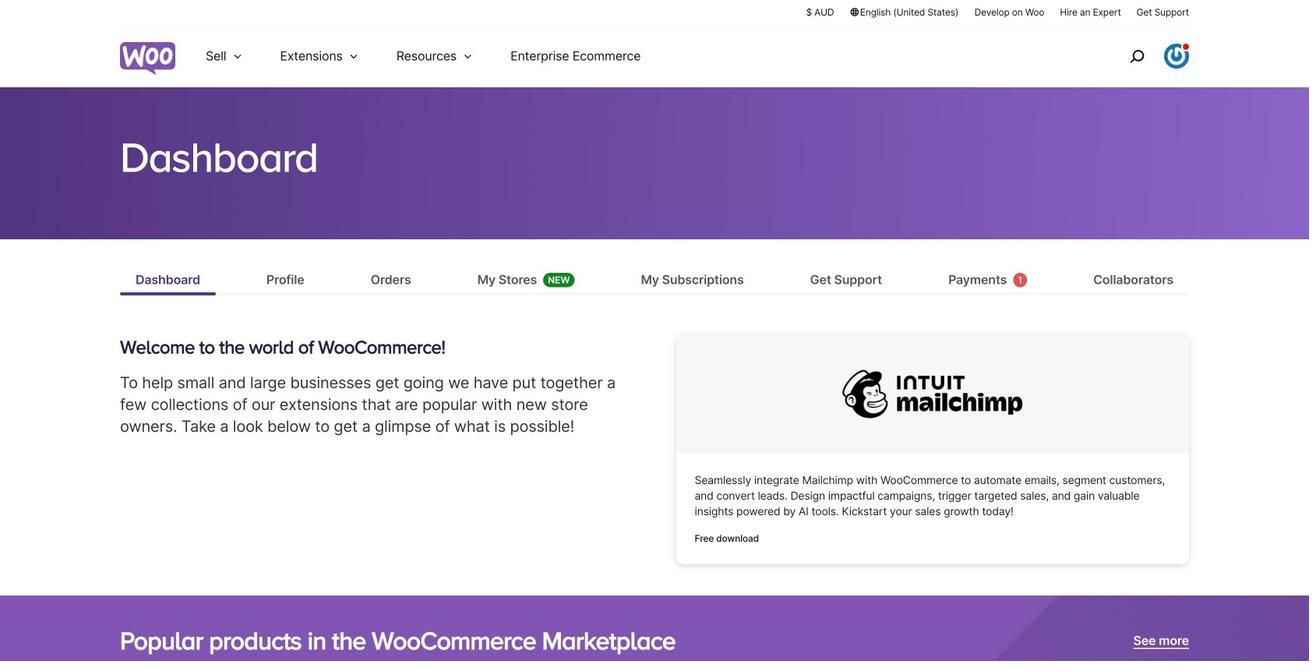 Task type: vqa. For each thing, say whether or not it's contained in the screenshot.
Service navigation menu ELEMENT
yes



Task type: describe. For each thing, give the bounding box(es) containing it.
service navigation menu element
[[1097, 31, 1190, 81]]

search image
[[1125, 44, 1150, 69]]



Task type: locate. For each thing, give the bounding box(es) containing it.
open account menu image
[[1165, 44, 1190, 69]]



